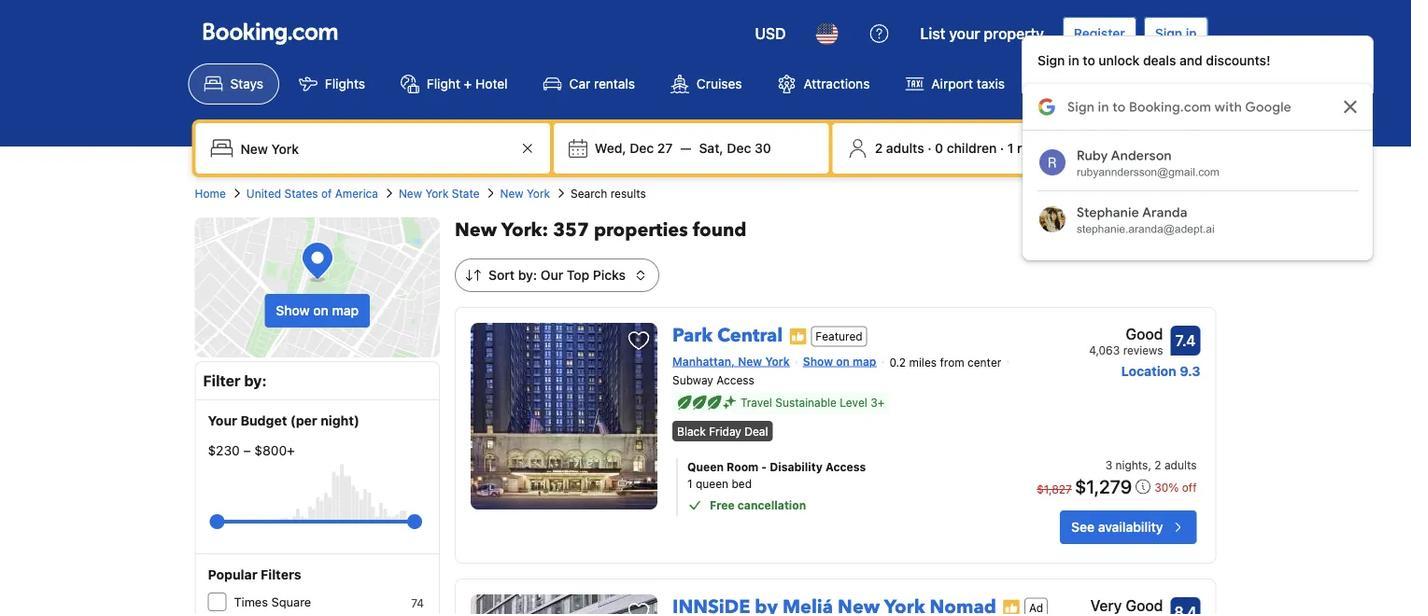 Task type: locate. For each thing, give the bounding box(es) containing it.
search
[[1135, 137, 1194, 159], [571, 187, 608, 200]]

car rentals
[[570, 76, 635, 92]]

access
[[717, 374, 755, 387], [826, 461, 866, 474]]

airport
[[932, 76, 974, 92]]

search button
[[1112, 123, 1216, 174]]

show
[[276, 303, 310, 319], [803, 355, 833, 368]]

by: right filter
[[244, 372, 267, 390]]

1 vertical spatial map
[[853, 355, 877, 368]]

,
[[1149, 459, 1152, 472]]

1 horizontal spatial map
[[853, 355, 877, 368]]

1 horizontal spatial search
[[1135, 137, 1194, 159]]

sort
[[489, 268, 515, 283]]

car
[[570, 76, 591, 92]]

unlock
[[1099, 53, 1140, 68]]

travel sustainable level 3+
[[741, 397, 885, 410]]

picks
[[593, 268, 626, 283]]

1 horizontal spatial york
[[527, 187, 550, 200]]

1 horizontal spatial 1
[[1008, 141, 1014, 156]]

0 vertical spatial access
[[717, 374, 755, 387]]

cruises
[[697, 76, 742, 92]]

in up and
[[1186, 26, 1197, 41]]

0 vertical spatial on
[[313, 303, 329, 319]]

your
[[208, 413, 237, 429]]

27
[[658, 141, 673, 156]]

1 horizontal spatial show on map
[[803, 355, 877, 368]]

new up york:
[[500, 187, 524, 200]]

on
[[313, 303, 329, 319], [836, 355, 850, 368]]

discounts!
[[1207, 53, 1271, 68]]

1
[[1008, 141, 1014, 156], [688, 477, 693, 491]]

0 horizontal spatial by:
[[244, 372, 267, 390]]

flight + hotel
[[427, 76, 508, 92]]

access right disability
[[826, 461, 866, 474]]

0 horizontal spatial sign
[[1038, 53, 1065, 68]]

0 vertical spatial adults
[[887, 141, 925, 156]]

2
[[875, 141, 883, 156], [1155, 459, 1162, 472]]

1 horizontal spatial access
[[826, 461, 866, 474]]

0 vertical spatial sign
[[1156, 26, 1183, 41]]

1 horizontal spatial by:
[[518, 268, 537, 283]]

scored 8.4 element
[[1171, 598, 1201, 615]]

manhattan,
[[673, 355, 735, 368]]

search inside button
[[1135, 137, 1194, 159]]

1 vertical spatial sign
[[1038, 53, 1065, 68]]

map
[[332, 303, 359, 319], [853, 355, 877, 368]]

airport taxis link
[[890, 64, 1021, 105]]

3
[[1106, 459, 1113, 472]]

sign in link
[[1144, 17, 1209, 50]]

1 horizontal spatial adults
[[1165, 459, 1197, 472]]

by: left our
[[518, 268, 537, 283]]

this property is part of our preferred partner program. it's committed to providing excellent service and good value. it'll pay us a higher commission if you make a booking. image
[[789, 328, 808, 346]]

sign left to
[[1038, 53, 1065, 68]]

park central link
[[673, 316, 783, 349]]

your
[[950, 25, 981, 43]]

· right children
[[1001, 141, 1005, 156]]

new york: 357 properties found
[[455, 218, 747, 243]]

1 vertical spatial in
[[1069, 53, 1080, 68]]

by: for filter
[[244, 372, 267, 390]]

in for sign in
[[1186, 26, 1197, 41]]

1 vertical spatial search
[[571, 187, 608, 200]]

show on map inside show on map button
[[276, 303, 359, 319]]

list your property
[[921, 25, 1044, 43]]

0 vertical spatial map
[[332, 303, 359, 319]]

sat, dec 30 button
[[692, 132, 779, 165]]

Where are you going? field
[[233, 132, 517, 165]]

0 horizontal spatial map
[[332, 303, 359, 319]]

good
[[1126, 326, 1164, 343]]

357
[[553, 218, 590, 243]]

filters
[[261, 568, 301, 583]]

new for new york state
[[399, 187, 422, 200]]

1 vertical spatial access
[[826, 461, 866, 474]]

0 horizontal spatial york
[[426, 187, 449, 200]]

0 vertical spatial show on map
[[276, 303, 359, 319]]

show on map button
[[265, 294, 370, 328]]

properties
[[594, 218, 688, 243]]

1 vertical spatial 1
[[688, 477, 693, 491]]

0 horizontal spatial show on map
[[276, 303, 359, 319]]

good element
[[1090, 323, 1164, 346]]

register link
[[1063, 17, 1137, 50]]

—
[[681, 141, 692, 156]]

0 horizontal spatial dec
[[630, 141, 654, 156]]

0 horizontal spatial adults
[[887, 141, 925, 156]]

$1,827
[[1037, 483, 1073, 496]]

group
[[217, 507, 415, 537]]

30
[[755, 141, 772, 156]]

new right america
[[399, 187, 422, 200]]

in left to
[[1069, 53, 1080, 68]]

3+
[[871, 397, 885, 410]]

0 vertical spatial by:
[[518, 268, 537, 283]]

cancellation
[[738, 499, 807, 512]]

flight + hotel link
[[385, 64, 524, 105]]

1 left queen
[[688, 477, 693, 491]]

0 vertical spatial search
[[1135, 137, 1194, 159]]

taxis
[[977, 76, 1005, 92]]

new
[[399, 187, 422, 200], [500, 187, 524, 200], [455, 218, 497, 243], [738, 355, 763, 368]]

access down manhattan, new york
[[717, 374, 755, 387]]

deal
[[745, 425, 769, 438]]

2 right ,
[[1155, 459, 1162, 472]]

filter by:
[[203, 372, 267, 390]]

search down deals
[[1135, 137, 1194, 159]]

wed, dec 27 button
[[588, 132, 681, 165]]

search up the new york: 357 properties found
[[571, 187, 608, 200]]

york down this property is part of our preferred partner program. it's committed to providing excellent service and good value. it'll pay us a higher commission if you make a booking. icon
[[766, 355, 790, 368]]

adults up 30% off
[[1165, 459, 1197, 472]]

sign up deals
[[1156, 26, 1183, 41]]

free
[[710, 499, 735, 512]]

on inside show on map button
[[313, 303, 329, 319]]

friday
[[709, 425, 742, 438]]

adults left 0
[[887, 141, 925, 156]]

1 horizontal spatial ·
[[1001, 141, 1005, 156]]

1 vertical spatial show on map
[[803, 355, 877, 368]]

74
[[411, 597, 424, 610]]

found
[[693, 218, 747, 243]]

dec left 27 at the top left of the page
[[630, 141, 654, 156]]

our
[[541, 268, 564, 283]]

0 vertical spatial 1
[[1008, 141, 1014, 156]]

1 horizontal spatial in
[[1186, 26, 1197, 41]]

0 vertical spatial 2
[[875, 141, 883, 156]]

new down 'state'
[[455, 218, 497, 243]]

square
[[271, 596, 311, 610]]

stays
[[230, 76, 263, 92]]

1 vertical spatial show
[[803, 355, 833, 368]]

availability
[[1099, 520, 1164, 535]]

level
[[840, 397, 868, 410]]

1 vertical spatial on
[[836, 355, 850, 368]]

new york
[[500, 187, 550, 200]]

attractions link
[[762, 64, 886, 105]]

0 horizontal spatial on
[[313, 303, 329, 319]]

0 horizontal spatial in
[[1069, 53, 1080, 68]]

york
[[426, 187, 449, 200], [527, 187, 550, 200], [766, 355, 790, 368]]

1 horizontal spatial sign
[[1156, 26, 1183, 41]]

popular filters
[[208, 568, 301, 583]]

by: for sort
[[518, 268, 537, 283]]

0 vertical spatial show
[[276, 303, 310, 319]]

1 horizontal spatial on
[[836, 355, 850, 368]]

this property is part of our preferred partner program. it's committed to providing excellent service and good value. it'll pay us a higher commission if you make a booking. image
[[789, 328, 808, 346], [1003, 600, 1021, 615], [1003, 600, 1021, 615]]

york left 'state'
[[426, 187, 449, 200]]

0.2
[[890, 356, 906, 369]]

1 vertical spatial 2
[[1155, 459, 1162, 472]]

0 horizontal spatial ·
[[928, 141, 932, 156]]

flights
[[325, 76, 365, 92]]

home link
[[195, 185, 226, 202]]

dec left 30
[[727, 141, 752, 156]]

new york state link
[[399, 185, 480, 202]]

1 horizontal spatial 2
[[1155, 459, 1162, 472]]

1 left room
[[1008, 141, 1014, 156]]

car rentals link
[[528, 64, 651, 105]]

location 9.3
[[1122, 364, 1201, 379]]

· left 0
[[928, 141, 932, 156]]

0 vertical spatial in
[[1186, 26, 1197, 41]]

nights
[[1116, 459, 1149, 472]]

1 vertical spatial adults
[[1165, 459, 1197, 472]]

0 horizontal spatial 2
[[875, 141, 883, 156]]

times square
[[234, 596, 311, 610]]

30%
[[1155, 482, 1180, 495]]

7.4
[[1176, 332, 1196, 350]]

york up york:
[[527, 187, 550, 200]]

show on map
[[276, 303, 359, 319], [803, 355, 877, 368]]

0 horizontal spatial access
[[717, 374, 755, 387]]

1 horizontal spatial dec
[[727, 141, 752, 156]]

by:
[[518, 268, 537, 283], [244, 372, 267, 390]]

miles
[[910, 356, 937, 369]]

0 horizontal spatial search
[[571, 187, 608, 200]]

0 horizontal spatial show
[[276, 303, 310, 319]]

2 left 0
[[875, 141, 883, 156]]

1 · from the left
[[928, 141, 932, 156]]

scored 7.4 element
[[1171, 326, 1201, 356]]

flights link
[[283, 64, 381, 105]]

york for new york state
[[426, 187, 449, 200]]

1 vertical spatial by:
[[244, 372, 267, 390]]

in
[[1186, 26, 1197, 41], [1069, 53, 1080, 68]]



Task type: vqa. For each thing, say whether or not it's contained in the screenshot.
$230 – $800+ on the bottom left of page
yes



Task type: describe. For each thing, give the bounding box(es) containing it.
$800+
[[254, 443, 295, 459]]

2 adults · 0 children · 1 room
[[875, 141, 1050, 156]]

0.2 miles from center subway access
[[673, 356, 1002, 387]]

2 dec from the left
[[727, 141, 752, 156]]

to
[[1083, 53, 1096, 68]]

adults inside button
[[887, 141, 925, 156]]

sign for sign in to unlock deals and discounts!
[[1038, 53, 1065, 68]]

–
[[243, 443, 251, 459]]

location
[[1122, 364, 1177, 379]]

sign in to unlock deals and discounts!
[[1038, 53, 1271, 68]]

off
[[1183, 482, 1197, 495]]

new york link
[[500, 185, 550, 202]]

show inside show on map button
[[276, 303, 310, 319]]

9.3
[[1180, 364, 1201, 379]]

map inside button
[[332, 303, 359, 319]]

2 inside button
[[875, 141, 883, 156]]

black friday deal
[[677, 425, 769, 438]]

1 inside button
[[1008, 141, 1014, 156]]

queen
[[696, 477, 729, 491]]

room
[[1018, 141, 1050, 156]]

2 · from the left
[[1001, 141, 1005, 156]]

popular
[[208, 568, 258, 583]]

$230 – $800+
[[208, 443, 295, 459]]

1 dec from the left
[[630, 141, 654, 156]]

1 horizontal spatial show
[[803, 355, 833, 368]]

-
[[762, 461, 767, 474]]

new down 'central' on the bottom right
[[738, 355, 763, 368]]

queen
[[688, 461, 724, 474]]

0
[[936, 141, 944, 156]]

search for search
[[1135, 137, 1194, 159]]

results
[[611, 187, 646, 200]]

and
[[1180, 53, 1203, 68]]

property
[[984, 25, 1044, 43]]

free cancellation
[[710, 499, 807, 512]]

park central image
[[471, 323, 658, 510]]

search for search results
[[571, 187, 608, 200]]

new for new york
[[500, 187, 524, 200]]

booking.com image
[[203, 22, 338, 45]]

united states of america
[[246, 187, 378, 200]]

see availability
[[1072, 520, 1164, 535]]

new york state
[[399, 187, 480, 200]]

access inside 0.2 miles from center subway access
[[717, 374, 755, 387]]

$1,279
[[1075, 476, 1133, 498]]

reviews
[[1124, 344, 1164, 357]]

bed
[[732, 477, 752, 491]]

very good element
[[1091, 595, 1164, 615]]

see availability link
[[1061, 511, 1197, 545]]

2 horizontal spatial york
[[766, 355, 790, 368]]

central
[[718, 323, 783, 349]]

times
[[234, 596, 268, 610]]

york for new york
[[527, 187, 550, 200]]

sign in
[[1156, 26, 1197, 41]]

america
[[335, 187, 378, 200]]

4,063
[[1090, 344, 1121, 357]]

airport taxis
[[932, 76, 1005, 92]]

stays link
[[188, 64, 279, 105]]

3 nights , 2 adults
[[1106, 459, 1197, 472]]

(per
[[290, 413, 318, 429]]

black
[[677, 425, 706, 438]]

usd
[[755, 25, 786, 43]]

new for new york: 357 properties found
[[455, 218, 497, 243]]

hotel
[[476, 76, 508, 92]]

top
[[567, 268, 590, 283]]

sustainable
[[776, 397, 837, 410]]

$230
[[208, 443, 240, 459]]

york:
[[501, 218, 549, 243]]

0 horizontal spatial 1
[[688, 477, 693, 491]]

see
[[1072, 520, 1095, 535]]

in for sign in to unlock deals and discounts!
[[1069, 53, 1080, 68]]

children
[[947, 141, 997, 156]]

list your property link
[[910, 11, 1056, 56]]

search results updated. new york: 357 properties found. element
[[455, 218, 1217, 244]]

sort by: our top picks
[[489, 268, 626, 283]]

from
[[940, 356, 965, 369]]

featured
[[816, 330, 863, 343]]

budget
[[241, 413, 287, 429]]

travel
[[741, 397, 773, 410]]

night)
[[321, 413, 360, 429]]

states
[[285, 187, 318, 200]]

list
[[921, 25, 946, 43]]

manhattan, new york
[[673, 355, 790, 368]]

usd button
[[744, 11, 798, 56]]

30% off
[[1155, 482, 1197, 495]]

wed, dec 27 — sat, dec 30
[[595, 141, 772, 156]]

access inside queen room - disability access link
[[826, 461, 866, 474]]

your budget (per night)
[[208, 413, 360, 429]]

rentals
[[594, 76, 635, 92]]

queen room - disability access link
[[688, 459, 1004, 476]]

center
[[968, 356, 1002, 369]]

state
[[452, 187, 480, 200]]

queen room - disability access
[[688, 461, 866, 474]]

sign for sign in
[[1156, 26, 1183, 41]]

cruises link
[[655, 64, 758, 105]]

sat,
[[699, 141, 724, 156]]



